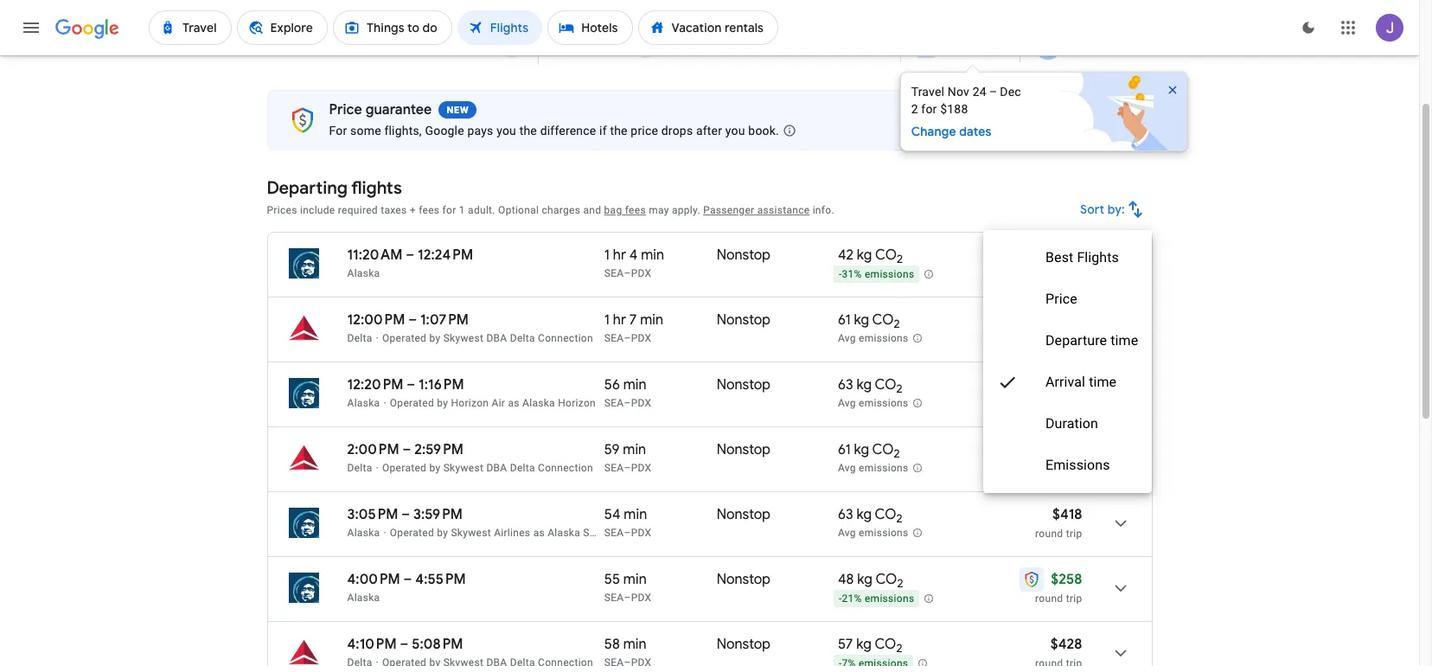 Task type: describe. For each thing, give the bounding box(es) containing it.
kg for 59 min
[[854, 441, 869, 458]]

select your sort order. menu
[[984, 230, 1153, 493]]

– inside 55 min sea – pdx
[[624, 592, 631, 604]]

any dates
[[556, 40, 614, 56]]

track prices
[[296, 40, 367, 56]]

61 for 59 min
[[838, 441, 851, 458]]

$428
[[1051, 636, 1083, 653]]

total duration 58 min. element
[[604, 636, 717, 656]]

time for departure time
[[1111, 332, 1139, 349]]

drops
[[662, 124, 693, 138]]

leaves seattle-tacoma international airport at 11:20 am on saturday, november 25 and arrives at portland international airport at 12:24 pm on saturday, november 25. element
[[347, 247, 473, 264]]

leaves seattle-tacoma international airport at 4:00 pm on saturday, november 25 and arrives at portland international airport at 4:55 pm on saturday, november 25. element
[[347, 571, 466, 588]]

by down 3:59 pm
[[437, 527, 448, 539]]

required
[[338, 204, 378, 216]]

co for 55 min
[[876, 571, 897, 588]]

arrival time
[[1046, 374, 1117, 390]]

Departure time: 12:00 PM. text field
[[347, 311, 405, 329]]

12:20 pm – 1:16 pm
[[347, 376, 464, 394]]

2 for 55 min
[[897, 576, 904, 591]]

adult.
[[468, 204, 495, 216]]

4 round from the top
[[1036, 593, 1063, 605]]

flight details. leaves seattle-tacoma international airport at 3:05 pm on saturday, november 25 and arrives at portland international airport at 3:59 pm on saturday, november 25. image
[[1100, 503, 1141, 544]]

flights
[[351, 177, 402, 199]]

duration
[[1046, 415, 1099, 432]]

1 for 1:07 pm
[[604, 311, 610, 329]]

min for 55 min sea – pdx
[[624, 571, 647, 588]]

– inside 54 min sea – pdx
[[624, 527, 631, 539]]

skywest
[[583, 527, 625, 539]]

nonstop flight. element for 58 min
[[717, 636, 771, 656]]

change
[[911, 124, 957, 139]]

$418 for $418 round trip
[[1053, 506, 1083, 523]]

-31% emissions
[[839, 268, 915, 280]]

56
[[604, 376, 620, 394]]

guarantee
[[366, 101, 432, 119]]

sea for 55
[[604, 592, 624, 604]]

departing flights main content
[[267, 26, 1206, 666]]

5:08 pm
[[412, 636, 463, 653]]

63 kg co 2 for 56 min
[[838, 376, 903, 396]]

42
[[838, 247, 854, 264]]

nonstop flight. element for 54 min
[[717, 506, 771, 526]]

258 US dollars text field
[[1051, 571, 1083, 588]]

sea for 56
[[604, 397, 624, 409]]

 image for 2:00 pm
[[376, 462, 379, 474]]

travel
[[911, 85, 948, 99]]

12:20 pm
[[347, 376, 404, 394]]

for $188 change dates
[[911, 102, 992, 139]]

sort by:
[[1080, 202, 1125, 217]]

Departure time: 2:00 PM. text field
[[347, 441, 399, 458]]

Departure time: 11:20 AM. text field
[[347, 247, 403, 264]]

emissions for 1 hr 7 min
[[859, 332, 909, 344]]

leaves seattle-tacoma international airport at 3:05 pm on saturday, november 25 and arrives at portland international airport at 3:59 pm on saturday, november 25. element
[[347, 506, 463, 523]]

bag
[[604, 204, 622, 216]]

change appearance image
[[1288, 7, 1330, 48]]

as for 3:59 pm
[[533, 527, 545, 539]]

co for 54 min
[[875, 506, 897, 523]]

avg emissions for 56 min
[[838, 397, 909, 409]]

operated by skywest airlines as alaska skywest
[[390, 527, 625, 539]]

3:05 pm
[[347, 506, 398, 523]]

after
[[696, 124, 722, 138]]

flights,
[[384, 124, 422, 138]]

58
[[604, 636, 620, 653]]

55
[[604, 571, 620, 588]]

operated by horizon air as alaska horizon
[[390, 397, 596, 409]]

– inside 1 hr 4 min sea – pdx
[[624, 267, 631, 279]]

dba for 12:00 pm – 1:07 pm
[[486, 332, 507, 344]]

1 hr 4 min sea – pdx
[[604, 247, 664, 279]]

co for 56 min
[[875, 376, 897, 394]]

2 for 56 min
[[897, 382, 903, 396]]

operated by skywest dba delta connection for 2:59 pm
[[382, 462, 593, 474]]

Arrival time: 1:16 PM. text field
[[419, 376, 464, 394]]

prices include required taxes + fees for 1 adult. optional charges and bag fees may apply. passenger assistance
[[267, 204, 810, 216]]

avg emissions for 1 hr 7 min
[[838, 332, 909, 344]]

Arrival time: 1:07 PM. text field
[[420, 311, 469, 329]]

3:59 pm
[[414, 506, 463, 523]]

skywest for 1:07 pm
[[443, 332, 484, 344]]

operated down leaves seattle-tacoma international airport at 2:00 pm on saturday, november 25 and arrives at portland international airport at 2:59 pm on saturday, november 25. element
[[382, 462, 427, 474]]

passenger
[[703, 204, 755, 216]]

departing
[[267, 177, 348, 199]]

21%
[[842, 593, 862, 605]]

total duration 59 min. element
[[604, 441, 717, 461]]

kg for 56 min
[[857, 376, 872, 394]]

nonstop flight. element for 55 min
[[717, 571, 771, 591]]

co for 1 hr 7 min
[[872, 311, 894, 329]]

2 for 1 hr 4 min
[[897, 252, 903, 267]]

– inside 4:00 pm – 4:55 pm alaska
[[404, 571, 412, 588]]

operated by skywest dba delta connection for 1:07 pm
[[382, 332, 593, 344]]

1:16 pm
[[419, 376, 464, 394]]

leaves seattle-tacoma international airport at 4:10 pm on saturday, november 25 and arrives at portland international airport at 5:08 pm on saturday, november 25. element
[[347, 636, 463, 653]]

– left 3:59 pm
[[402, 506, 410, 523]]

Departure time: 12:20 PM. text field
[[347, 376, 404, 394]]

by down the 1:16 pm
[[437, 397, 448, 409]]

emissions for 59 min
[[859, 462, 909, 474]]

by:
[[1108, 202, 1125, 217]]

pdx for 59 min
[[631, 462, 652, 474]]

alaska inside 4:00 pm – 4:55 pm alaska
[[347, 592, 380, 604]]

total duration 55 min. element
[[604, 571, 717, 591]]

co for 58 min
[[875, 636, 897, 653]]

sea for 54
[[604, 527, 624, 539]]

25 – dec
[[423, 40, 471, 56]]

dates inside "for $188 change dates"
[[960, 124, 992, 139]]

59
[[604, 441, 620, 458]]

– inside 1 hr 7 min sea – pdx
[[624, 332, 631, 344]]

57
[[838, 636, 853, 653]]

round trip for 48
[[1036, 593, 1083, 605]]

avg for 54 min
[[838, 527, 856, 539]]

sea inside 1 hr 4 min sea – pdx
[[604, 267, 624, 279]]

trip inside $398 round trip
[[1066, 463, 1083, 475]]

pdx for 54 min
[[631, 527, 652, 539]]

2:59 pm
[[415, 441, 464, 458]]

Departure time: 4:10 PM. text field
[[347, 636, 397, 653]]

2 horizon from the left
[[558, 397, 596, 409]]

sort by: button
[[1073, 189, 1153, 230]]

connection for 59
[[538, 462, 593, 474]]

sea for 59
[[604, 462, 624, 474]]

– inside 11:20 am – 12:24 pm alaska
[[406, 247, 414, 264]]

328 US dollars text field
[[1052, 247, 1083, 264]]

taxes
[[381, 204, 407, 216]]

dba for 2:00 pm – 2:59 pm
[[486, 462, 507, 474]]

prices
[[331, 40, 367, 56]]

12:00 pm
[[347, 311, 405, 329]]

nonstop flight. element for 1 hr 4 min
[[717, 247, 771, 266]]

total duration 1 hr 4 min. element
[[604, 247, 717, 266]]

by down arrival time: 1:07 pm. text box
[[429, 332, 441, 344]]

and
[[583, 204, 601, 216]]

may
[[649, 204, 669, 216]]

kg for 55 min
[[857, 571, 873, 588]]

connection for 1
[[538, 332, 593, 344]]

hr for 4
[[613, 247, 626, 264]]

google
[[425, 124, 464, 138]]

3:05 pm – 3:59 pm
[[347, 506, 463, 523]]

delta down the 12:00 pm text field
[[347, 332, 372, 344]]

2 vertical spatial skywest
[[451, 527, 491, 539]]

arrival
[[1046, 374, 1086, 390]]

assistance
[[757, 204, 810, 216]]

24 – dec
[[973, 85, 1022, 99]]

1 you from the left
[[497, 124, 516, 138]]

best flights
[[1046, 249, 1120, 266]]

if
[[600, 124, 607, 138]]

alaska right air
[[523, 397, 555, 409]]

round inside $398 round trip
[[1036, 463, 1063, 475]]

change dates button
[[911, 123, 1030, 140]]

11:20 am – 12:24 pm alaska
[[347, 247, 473, 279]]

– left arrival time: 1:16 pm. text field on the left of page
[[407, 376, 415, 394]]

11:20 am
[[347, 247, 403, 264]]

7
[[630, 311, 637, 329]]

nonstop flight. element for 59 min
[[717, 441, 771, 461]]

 image for 4:10 pm
[[376, 657, 379, 666]]

flights
[[1078, 249, 1120, 266]]

$398 round trip
[[1036, 441, 1083, 475]]

48 kg co 2
[[838, 571, 904, 591]]

nonstop for 58 min
[[717, 636, 771, 653]]

nov 25 – dec 2
[[396, 40, 481, 56]]

4:10 pm – 5:08 pm
[[347, 636, 463, 653]]

optional
[[498, 204, 539, 216]]

co for 1 hr 4 min
[[875, 247, 897, 264]]

58 min
[[604, 636, 647, 653]]

for inside "for $188 change dates"
[[922, 102, 937, 116]]

– right the 4:10 pm
[[400, 636, 409, 653]]

0 vertical spatial 1
[[459, 204, 465, 216]]

leaves seattle-tacoma international airport at 2:00 pm on saturday, november 25 and arrives at portland international airport at 2:59 pm on saturday, november 25. element
[[347, 441, 464, 458]]

pdx inside 1 hr 7 min sea – pdx
[[631, 332, 652, 344]]

31%
[[842, 268, 862, 280]]

-21% emissions
[[839, 593, 915, 605]]

operated down 3:05 pm – 3:59 pm
[[390, 527, 434, 539]]

63 for 56 min
[[838, 376, 853, 394]]

$398
[[1051, 441, 1083, 458]]

new
[[447, 105, 469, 116]]



Task type: locate. For each thing, give the bounding box(es) containing it.
pdx inside 55 min sea – pdx
[[631, 592, 652, 604]]

as for 1:16 pm
[[508, 397, 520, 409]]

– left the 4:55 pm text box
[[404, 571, 412, 588]]

flight details. leaves seattle-tacoma international airport at 4:00 pm on saturday, november 25 and arrives at portland international airport at 4:55 pm on saturday, november 25. image
[[1100, 567, 1141, 609]]

avg emissions for 59 min
[[838, 462, 909, 474]]

for
[[922, 102, 937, 116], [442, 204, 456, 216]]

nonstop for 1 hr 7 min
[[717, 311, 771, 329]]

+
[[410, 204, 416, 216]]

by down 2:59 pm
[[429, 462, 441, 474]]

1 dba from the top
[[486, 332, 507, 344]]

2  image from the top
[[376, 657, 379, 666]]

min for 59 min sea – pdx
[[623, 441, 646, 458]]

0 vertical spatial time
[[1111, 332, 1139, 349]]

Departure time: 3:05 PM. text field
[[347, 506, 398, 523]]

co inside 42 kg co 2
[[875, 247, 897, 264]]

pdx inside 1 hr 4 min sea – pdx
[[631, 267, 652, 279]]

1 horizon from the left
[[451, 397, 489, 409]]

sea
[[604, 267, 624, 279], [604, 332, 624, 344], [604, 397, 624, 409], [604, 462, 624, 474], [604, 527, 624, 539], [604, 592, 624, 604]]

2 hr from the top
[[613, 311, 626, 329]]

some
[[350, 124, 381, 138]]

63 for 54 min
[[838, 506, 853, 523]]

hr inside 1 hr 7 min sea – pdx
[[613, 311, 626, 329]]

pdx inside 56 min sea – pdx
[[631, 397, 652, 409]]

428 US dollars text field
[[1051, 636, 1083, 653]]

departure time
[[1046, 332, 1139, 349]]

departing flights
[[267, 177, 402, 199]]

4:55 pm
[[415, 571, 466, 588]]

0 horizontal spatial as
[[508, 397, 520, 409]]

round down 398 us dollars text box
[[1036, 463, 1063, 475]]

kg for 58 min
[[857, 636, 872, 653]]

2 inside 48 kg co 2
[[897, 576, 904, 591]]

1 avg from the top
[[838, 332, 856, 344]]

0 vertical spatial $418
[[1053, 376, 1083, 394]]

pdx down 4
[[631, 267, 652, 279]]

nonstop for 55 min
[[717, 571, 771, 588]]

2 vertical spatial 1
[[604, 311, 610, 329]]

6 nonstop flight. element from the top
[[717, 571, 771, 591]]

1 vertical spatial for
[[442, 204, 456, 216]]

0 vertical spatial nov
[[396, 40, 420, 56]]

- down the 42
[[839, 268, 842, 280]]

54 min sea – pdx
[[604, 506, 652, 539]]

1 inside 1 hr 7 min sea – pdx
[[604, 311, 610, 329]]

4 avg emissions from the top
[[838, 527, 909, 539]]

6 pdx from the top
[[631, 592, 652, 604]]

include
[[300, 204, 335, 216]]

Arrival time: 12:24 PM. text field
[[418, 247, 473, 264]]

Departure time: 4:00 PM. text field
[[347, 571, 400, 588]]

$418 inside $418 round trip
[[1053, 506, 1083, 523]]

nov for 25 – dec
[[396, 40, 420, 56]]

1 left adult.
[[459, 204, 465, 216]]

5 nonstop flight. element from the top
[[717, 506, 771, 526]]

1 inside 1 hr 4 min sea – pdx
[[604, 247, 610, 264]]

time right $418 text box
[[1089, 374, 1117, 390]]

min inside the '59 min sea – pdx'
[[623, 441, 646, 458]]

operated by skywest dba delta connection down arrival time: 1:07 pm. text box
[[382, 332, 593, 344]]

- for 48
[[839, 593, 842, 605]]

pdx down the total duration 59 min. element
[[631, 462, 652, 474]]

min inside 56 min sea – pdx
[[623, 376, 647, 394]]

0 vertical spatial -
[[839, 268, 842, 280]]

1 horizontal spatial as
[[533, 527, 545, 539]]

1 horizontal spatial nov
[[948, 85, 970, 99]]

1 hr 7 min sea – pdx
[[604, 311, 664, 344]]

3 sea from the top
[[604, 397, 624, 409]]

1 vertical spatial as
[[533, 527, 545, 539]]

4
[[630, 247, 638, 264]]

pdx inside the '59 min sea – pdx'
[[631, 462, 652, 474]]

0 horizontal spatial you
[[497, 124, 516, 138]]

0 vertical spatial 63
[[838, 376, 853, 394]]

kg for 1 hr 7 min
[[854, 311, 869, 329]]

nonstop flight. element
[[717, 247, 771, 266], [717, 311, 771, 331], [717, 376, 771, 396], [717, 441, 771, 461], [717, 506, 771, 526], [717, 571, 771, 591], [717, 636, 771, 656]]

1 vertical spatial -
[[839, 593, 842, 605]]

min right the 58
[[623, 636, 647, 653]]

fees
[[419, 204, 440, 216], [625, 204, 646, 216]]

2 connection from the top
[[538, 462, 593, 474]]

operated
[[382, 332, 427, 344], [390, 397, 434, 409], [382, 462, 427, 474], [390, 527, 434, 539]]

1 trip from the top
[[1066, 333, 1083, 345]]

min inside 55 min sea – pdx
[[624, 571, 647, 588]]

2 nonstop flight. element from the top
[[717, 311, 771, 331]]

 image down departure time: 4:10 pm. text field at the bottom left
[[376, 657, 379, 666]]

12:00 pm – 1:07 pm
[[347, 311, 469, 329]]

operated by skywest dba delta connection down 2:59 pm
[[382, 462, 593, 474]]

418 US dollars text field
[[1053, 506, 1083, 523]]

1 vertical spatial price
[[1046, 291, 1078, 307]]

None search field
[[267, 0, 1153, 17]]

2 63 kg co 2 from the top
[[838, 506, 903, 526]]

1 vertical spatial 63 kg co 2
[[838, 506, 903, 526]]

$258
[[1051, 571, 1083, 588]]

avg
[[838, 332, 856, 344], [838, 397, 856, 409], [838, 462, 856, 474], [838, 527, 856, 539]]

hr for 7
[[613, 311, 626, 329]]

1 vertical spatial 61 kg co 2
[[838, 441, 900, 461]]

0 horizontal spatial horizon
[[451, 397, 489, 409]]

- down 48
[[839, 593, 842, 605]]

dba up air
[[486, 332, 507, 344]]

hr inside 1 hr 4 min sea – pdx
[[613, 247, 626, 264]]

– right departure time: 11:20 am. text field
[[406, 247, 414, 264]]

round up arrival
[[1036, 333, 1063, 345]]

1 for 12:24 pm
[[604, 247, 610, 264]]

min for 58 min
[[623, 636, 647, 653]]

hr left 4
[[613, 247, 626, 264]]

nonstop for 1 hr 4 min
[[717, 247, 771, 264]]

avg for 59 min
[[838, 462, 856, 474]]

skywest down 2:59 pm
[[443, 462, 484, 474]]

– left 1:07 pm
[[409, 311, 417, 329]]

fees right +
[[419, 204, 440, 216]]

1 vertical spatial $418
[[1053, 506, 1083, 523]]

min inside 54 min sea – pdx
[[624, 506, 647, 523]]

0 vertical spatial 63 kg co 2
[[838, 376, 903, 396]]

1 horizontal spatial horizon
[[558, 397, 596, 409]]

co inside 48 kg co 2
[[876, 571, 897, 588]]

flight details. leaves seattle-tacoma international airport at 4:10 pm on saturday, november 25 and arrives at portland international airport at 5:08 pm on saturday, november 25. image
[[1100, 632, 1141, 666]]

4 pdx from the top
[[631, 462, 652, 474]]

1 connection from the top
[[538, 332, 593, 344]]

total duration 54 min. element
[[604, 506, 717, 526]]

nonstop flight. element for 56 min
[[717, 376, 771, 396]]

2 you from the left
[[726, 124, 745, 138]]

nov 24 – dec 2
[[911, 85, 1022, 116]]

$188
[[940, 102, 968, 116]]

delta up airlines
[[510, 462, 535, 474]]

0 vertical spatial round trip
[[1036, 333, 1083, 345]]

connection left the '59 min sea – pdx'
[[538, 462, 593, 474]]

1 - from the top
[[839, 268, 842, 280]]

arrival time radio item
[[984, 362, 1153, 403]]

2 round trip from the top
[[1036, 593, 1083, 605]]

pdx for 55 min
[[631, 592, 652, 604]]

alaska down 4:00 pm
[[347, 592, 380, 604]]

min for 54 min sea – pdx
[[624, 506, 647, 523]]

1 vertical spatial 63
[[838, 506, 853, 523]]

1 sea from the top
[[604, 267, 624, 279]]

2 $418 from the top
[[1053, 506, 1083, 523]]

3 nonstop from the top
[[717, 376, 771, 394]]

0 vertical spatial  image
[[376, 462, 379, 474]]

as right air
[[508, 397, 520, 409]]

– down 7
[[624, 332, 631, 344]]

nov for 24 – dec
[[948, 85, 970, 99]]

sea down 54
[[604, 527, 624, 539]]

1 horizontal spatial you
[[726, 124, 745, 138]]

2 inside 57 kg co 2
[[897, 641, 903, 656]]

total duration 1 hr 7 min. element
[[604, 311, 717, 331]]

kg for 54 min
[[857, 506, 872, 523]]

trip up arrival time
[[1066, 333, 1083, 345]]

1 nonstop flight. element from the top
[[717, 247, 771, 266]]

Arrival time: 4:55 PM. text field
[[415, 571, 466, 588]]

2 - from the top
[[839, 593, 842, 605]]

alaska inside 11:20 am – 12:24 pm alaska
[[347, 267, 380, 279]]

0 vertical spatial for
[[922, 102, 937, 116]]

0 vertical spatial as
[[508, 397, 520, 409]]

operated down 12:20 pm – 1:16 pm
[[390, 397, 434, 409]]

pdx down total duration 56 min. element
[[631, 397, 652, 409]]

min inside 1 hr 7 min sea – pdx
[[640, 311, 664, 329]]

1 vertical spatial 61
[[838, 441, 851, 458]]

0 vertical spatial operated by skywest dba delta connection
[[382, 332, 593, 344]]

0 vertical spatial connection
[[538, 332, 593, 344]]

Arrival time: 5:08 PM. text field
[[412, 636, 463, 653]]

bag fees button
[[604, 204, 646, 216]]

price up the for
[[329, 101, 362, 119]]

trip down 258 us dollars 'text box'
[[1066, 593, 1083, 605]]

fees right bag
[[625, 204, 646, 216]]

round down 418 us dollars text field
[[1036, 528, 1063, 540]]

co for 59 min
[[872, 441, 894, 458]]

2 dba from the top
[[486, 462, 507, 474]]

2 for 59 min
[[894, 447, 900, 461]]

 image
[[376, 462, 379, 474], [376, 657, 379, 666]]

398 US dollars text field
[[1051, 441, 1083, 458]]

0 horizontal spatial for
[[442, 204, 456, 216]]

2 for 1 hr 7 min
[[894, 317, 900, 331]]

price down best
[[1046, 291, 1078, 307]]

skywest
[[443, 332, 484, 344], [443, 462, 484, 474], [451, 527, 491, 539]]

-
[[839, 268, 842, 280], [839, 593, 842, 605]]

trip inside $418 round trip
[[1066, 528, 1083, 540]]

min right '55'
[[624, 571, 647, 588]]

alaska left skywest
[[548, 527, 581, 539]]

0 horizontal spatial dates
[[582, 40, 614, 56]]

charges
[[542, 204, 581, 216]]

2 fees from the left
[[625, 204, 646, 216]]

for
[[329, 124, 347, 138]]

1 vertical spatial operated by skywest dba delta connection
[[382, 462, 593, 474]]

1 horizontal spatial for
[[922, 102, 937, 116]]

0 vertical spatial hr
[[613, 247, 626, 264]]

1 61 from the top
[[838, 311, 851, 329]]

price
[[631, 124, 658, 138]]

1 vertical spatial nov
[[948, 85, 970, 99]]

for some flights, google pays you the difference if the price drops after you book.
[[329, 124, 779, 138]]

sea inside the '59 min sea – pdx'
[[604, 462, 624, 474]]

1 horizontal spatial fees
[[625, 204, 646, 216]]

time right departure
[[1111, 332, 1139, 349]]

$418 round trip
[[1036, 506, 1083, 540]]

sea up 56
[[604, 332, 624, 344]]

1 round trip from the top
[[1036, 333, 1083, 345]]

$418 for $418
[[1053, 376, 1083, 394]]

$328
[[1052, 247, 1083, 264]]

track
[[296, 40, 328, 56]]

61 for 1 hr 7 min
[[838, 311, 851, 329]]

price inside select your sort order. menu
[[1046, 291, 1078, 307]]

7 nonstop from the top
[[717, 636, 771, 653]]

59 min sea – pdx
[[604, 441, 652, 474]]

– down the total duration 59 min. element
[[624, 462, 631, 474]]

avg emissions for 54 min
[[838, 527, 909, 539]]

4 trip from the top
[[1066, 593, 1083, 605]]

2 63 from the top
[[838, 506, 853, 523]]

5 nonstop from the top
[[717, 506, 771, 523]]

2 for 54 min
[[897, 511, 903, 526]]

– inside the '59 min sea – pdx'
[[624, 462, 631, 474]]

dba
[[486, 332, 507, 344], [486, 462, 507, 474]]

pdx
[[631, 267, 652, 279], [631, 332, 652, 344], [631, 397, 652, 409], [631, 462, 652, 474], [631, 527, 652, 539], [631, 592, 652, 604]]

1 vertical spatial hr
[[613, 311, 626, 329]]

sea inside 54 min sea – pdx
[[604, 527, 624, 539]]

time inside radio item
[[1089, 374, 1117, 390]]

kg for 1 hr 4 min
[[857, 247, 872, 264]]

pays
[[468, 124, 494, 138]]

avg for 1 hr 7 min
[[838, 332, 856, 344]]

round trip up arrival
[[1036, 333, 1083, 345]]

1 vertical spatial skywest
[[443, 462, 484, 474]]

2 inside 42 kg co 2
[[897, 252, 903, 267]]

1 left 4
[[604, 247, 610, 264]]

1 horizontal spatial the
[[610, 124, 628, 138]]

61 kg co 2 for 1 hr 7 min
[[838, 311, 900, 331]]

pdx for 56 min
[[631, 397, 652, 409]]

price for price guarantee
[[329, 101, 362, 119]]

skywest down 3:59 pm text field
[[451, 527, 491, 539]]

3 nonstop flight. element from the top
[[717, 376, 771, 396]]

airlines
[[494, 527, 531, 539]]

find the best price region
[[267, 26, 1206, 151]]

time for arrival time
[[1089, 374, 1117, 390]]

6 sea from the top
[[604, 592, 624, 604]]

2 operated by skywest dba delta connection from the top
[[382, 462, 593, 474]]

delta up operated by horizon air as alaska horizon
[[510, 332, 535, 344]]

nov right learn more about tracked prices icon on the left
[[396, 40, 420, 56]]

61
[[838, 311, 851, 329], [838, 441, 851, 458]]

1 the from the left
[[520, 124, 537, 138]]

min right 56
[[623, 376, 647, 394]]

57 kg co 2
[[838, 636, 903, 656]]

pdx down total duration 55 min. element
[[631, 592, 652, 604]]

1 left 7
[[604, 311, 610, 329]]

nonstop for 59 min
[[717, 441, 771, 458]]

5 pdx from the top
[[631, 527, 652, 539]]

55 min sea – pdx
[[604, 571, 652, 604]]

trip down 398 us dollars text box
[[1066, 463, 1083, 475]]

the
[[520, 124, 537, 138], [610, 124, 628, 138]]

New feature text field
[[439, 101, 477, 119]]

1 horizontal spatial dates
[[960, 124, 992, 139]]

min inside 1 hr 4 min sea – pdx
[[641, 247, 664, 264]]

– down 4
[[624, 267, 631, 279]]

Arrival time: 2:59 PM. text field
[[415, 441, 464, 458]]

min right 4
[[641, 247, 664, 264]]

- for 42
[[839, 268, 842, 280]]

1 61 kg co 2 from the top
[[838, 311, 900, 331]]

63 kg co 2 for 54 min
[[838, 506, 903, 526]]

operated by skywest dba delta connection
[[382, 332, 593, 344], [382, 462, 593, 474]]

1 round from the top
[[1036, 333, 1063, 345]]

0 vertical spatial skywest
[[443, 332, 484, 344]]

by
[[429, 332, 441, 344], [437, 397, 448, 409], [429, 462, 441, 474], [437, 527, 448, 539]]

round trip
[[1036, 333, 1083, 345], [1036, 593, 1083, 605]]

61 kg co 2
[[838, 311, 900, 331], [838, 441, 900, 461]]

 image
[[376, 332, 379, 344]]

you
[[497, 124, 516, 138], [726, 124, 745, 138]]

min right the "59"
[[623, 441, 646, 458]]

emissions
[[865, 268, 915, 280], [859, 332, 909, 344], [859, 397, 909, 409], [859, 462, 909, 474], [859, 527, 909, 539], [865, 593, 915, 605]]

1 63 kg co 2 from the top
[[838, 376, 903, 396]]

0 horizontal spatial fees
[[419, 204, 440, 216]]

sea down 'total duration 1 hr 4 min.' element
[[604, 267, 624, 279]]

sort
[[1080, 202, 1105, 217]]

3 trip from the top
[[1066, 528, 1083, 540]]

leaves seattle-tacoma international airport at 12:00 pm on saturday, november 25 and arrives at portland international airport at 1:07 pm on saturday, november 25. element
[[347, 311, 469, 329]]

1 fees from the left
[[419, 204, 440, 216]]

4 sea from the top
[[604, 462, 624, 474]]

1 vertical spatial 1
[[604, 247, 610, 264]]

you right after
[[726, 124, 745, 138]]

2 trip from the top
[[1066, 463, 1083, 475]]

kg inside 48 kg co 2
[[857, 571, 873, 588]]

1 horizontal spatial price
[[1046, 291, 1078, 307]]

1 hr from the top
[[613, 247, 626, 264]]

min right 7
[[640, 311, 664, 329]]

2 sea from the top
[[604, 332, 624, 344]]

sea inside 55 min sea – pdx
[[604, 592, 624, 604]]

emissions for 54 min
[[859, 527, 909, 539]]

63 kg co 2
[[838, 376, 903, 396], [838, 506, 903, 526]]

– down total duration 55 min. element
[[624, 592, 631, 604]]

round down 258 us dollars 'text box'
[[1036, 593, 1063, 605]]

dates down $188
[[960, 124, 992, 139]]

1 pdx from the top
[[631, 267, 652, 279]]

2 61 kg co 2 from the top
[[838, 441, 900, 461]]

alaska down the 12:20 pm
[[347, 397, 380, 409]]

close image
[[1166, 83, 1180, 97]]

apply.
[[672, 204, 701, 216]]

2 round from the top
[[1036, 463, 1063, 475]]

any
[[556, 40, 578, 56]]

sea inside 56 min sea – pdx
[[604, 397, 624, 409]]

pdx inside 54 min sea – pdx
[[631, 527, 652, 539]]

nov
[[396, 40, 420, 56], [948, 85, 970, 99]]

avg for 56 min
[[838, 397, 856, 409]]

2 the from the left
[[610, 124, 628, 138]]

co
[[875, 247, 897, 264], [872, 311, 894, 329], [875, 376, 897, 394], [872, 441, 894, 458], [875, 506, 897, 523], [876, 571, 897, 588], [875, 636, 897, 653]]

dates right any
[[582, 40, 614, 56]]

1 63 from the top
[[838, 376, 853, 394]]

54
[[604, 506, 621, 523]]

pdx down 7
[[631, 332, 652, 344]]

difference
[[540, 124, 596, 138]]

0 horizontal spatial the
[[520, 124, 537, 138]]

1 vertical spatial dates
[[960, 124, 992, 139]]

56 min sea – pdx
[[604, 376, 652, 409]]

2 for 58 min
[[897, 641, 903, 656]]

3 pdx from the top
[[631, 397, 652, 409]]

0 horizontal spatial nov
[[396, 40, 420, 56]]

3 avg from the top
[[838, 462, 856, 474]]

2:00 pm – 2:59 pm
[[347, 441, 464, 458]]

4 nonstop from the top
[[717, 441, 771, 458]]

2 nonstop from the top
[[717, 311, 771, 329]]

nonstop for 54 min
[[717, 506, 771, 523]]

2 avg emissions from the top
[[838, 397, 909, 409]]

skywest for 2:59 pm
[[443, 462, 484, 474]]

dba down air
[[486, 462, 507, 474]]

1 vertical spatial connection
[[538, 462, 593, 474]]

nonstop flight. element for 1 hr 7 min
[[717, 311, 771, 331]]

learn more about price guarantee image
[[769, 110, 810, 152]]

2 61 from the top
[[838, 441, 851, 458]]

book.
[[749, 124, 779, 138]]

– inside 56 min sea – pdx
[[624, 397, 631, 409]]

you right pays
[[497, 124, 516, 138]]

0 vertical spatial 61 kg co 2
[[838, 311, 900, 331]]

the right if
[[610, 124, 628, 138]]

 image down departure time: 2:00 pm. text field at the left of the page
[[376, 462, 379, 474]]

1 $418 from the top
[[1053, 376, 1083, 394]]

0 vertical spatial dates
[[582, 40, 614, 56]]

alaska down 3:05 pm
[[347, 527, 380, 539]]

2 avg from the top
[[838, 397, 856, 409]]

the left 'difference'
[[520, 124, 537, 138]]

sea down the "59"
[[604, 462, 624, 474]]

departure
[[1046, 332, 1108, 349]]

skywest down arrival time: 1:07 pm. text box
[[443, 332, 484, 344]]

round trip down 258 us dollars 'text box'
[[1036, 593, 1083, 605]]

passenger assistance button
[[703, 204, 810, 216]]

4:10 pm
[[347, 636, 397, 653]]

– left 2:59 pm
[[403, 441, 411, 458]]

pdx down total duration 54 min. element at the bottom
[[631, 527, 652, 539]]

0 vertical spatial 61
[[838, 311, 851, 329]]

horizon left 56 min sea – pdx
[[558, 397, 596, 409]]

6 nonstop from the top
[[717, 571, 771, 588]]

4:00 pm – 4:55 pm alaska
[[347, 571, 466, 604]]

3 round from the top
[[1036, 528, 1063, 540]]

avg emissions
[[838, 332, 909, 344], [838, 397, 909, 409], [838, 462, 909, 474], [838, 527, 909, 539]]

emissions
[[1046, 457, 1111, 473]]

price for price
[[1046, 291, 1078, 307]]

alaska down departure time: 11:20 am. text field
[[347, 267, 380, 279]]

1 avg emissions from the top
[[838, 332, 909, 344]]

for down travel
[[922, 102, 937, 116]]

1 vertical spatial dba
[[486, 462, 507, 474]]

1:07 pm
[[420, 311, 469, 329]]

nov inside 'nov 24 – dec 2'
[[948, 85, 970, 99]]

kg
[[857, 247, 872, 264], [854, 311, 869, 329], [857, 376, 872, 394], [854, 441, 869, 458], [857, 506, 872, 523], [857, 571, 873, 588], [857, 636, 872, 653]]

0 vertical spatial dba
[[486, 332, 507, 344]]

2 pdx from the top
[[631, 332, 652, 344]]

sea down 56
[[604, 397, 624, 409]]

4 nonstop flight. element from the top
[[717, 441, 771, 461]]

leaves seattle-tacoma international airport at 12:20 pm on saturday, november 25 and arrives at portland international airport at 1:16 pm on saturday, november 25. element
[[347, 376, 464, 394]]

1  image from the top
[[376, 462, 379, 474]]

round inside $418 round trip
[[1036, 528, 1063, 540]]

2 inside 'nov 24 – dec 2'
[[911, 102, 918, 116]]

sea inside 1 hr 7 min sea – pdx
[[604, 332, 624, 344]]

nonstop for 56 min
[[717, 376, 771, 394]]

1
[[459, 204, 465, 216], [604, 247, 610, 264], [604, 311, 610, 329]]

for left adult.
[[442, 204, 456, 216]]

Arrival time: 3:59 PM. text field
[[414, 506, 463, 523]]

dates
[[582, 40, 614, 56], [960, 124, 992, 139]]

48
[[838, 571, 854, 588]]

hr left 7
[[613, 311, 626, 329]]

1 operated by skywest dba delta connection from the top
[[382, 332, 593, 344]]

operated down leaves seattle-tacoma international airport at 12:00 pm on saturday, november 25 and arrives at portland international airport at 1:07 pm on saturday, november 25. element
[[382, 332, 427, 344]]

1 vertical spatial  image
[[376, 657, 379, 666]]

learn more about tracked prices image
[[370, 40, 386, 56]]

1 nonstop from the top
[[717, 247, 771, 264]]

delta down 2:00 pm
[[347, 462, 372, 474]]

nonstop
[[717, 247, 771, 264], [717, 311, 771, 329], [717, 376, 771, 394], [717, 441, 771, 458], [717, 506, 771, 523], [717, 571, 771, 588], [717, 636, 771, 653]]

price guarantee
[[329, 101, 432, 119]]

63
[[838, 376, 853, 394], [838, 506, 853, 523]]

trip down 418 us dollars text field
[[1066, 528, 1083, 540]]

12:24 pm
[[418, 247, 473, 264]]

– down total duration 54 min. element at the bottom
[[624, 527, 631, 539]]

min right 54
[[624, 506, 647, 523]]

kg inside 42 kg co 2
[[857, 247, 872, 264]]

as right airlines
[[533, 527, 545, 539]]

3 avg emissions from the top
[[838, 462, 909, 474]]

5 sea from the top
[[604, 527, 624, 539]]

horizon left air
[[451, 397, 489, 409]]

1 vertical spatial time
[[1089, 374, 1117, 390]]

total duration 56 min. element
[[604, 376, 717, 396]]

– down total duration 56 min. element
[[624, 397, 631, 409]]

61 kg co 2 for 59 min
[[838, 441, 900, 461]]

4 avg from the top
[[838, 527, 856, 539]]

connection left 1 hr 7 min sea – pdx
[[538, 332, 593, 344]]

min for 56 min sea – pdx
[[623, 376, 647, 394]]

emissions for 56 min
[[859, 397, 909, 409]]

sea down '55'
[[604, 592, 624, 604]]

nov up $188
[[948, 85, 970, 99]]

7 nonstop flight. element from the top
[[717, 636, 771, 656]]

4:00 pm
[[347, 571, 400, 588]]

main menu image
[[21, 17, 42, 38]]

air
[[492, 397, 505, 409]]

co inside 57 kg co 2
[[875, 636, 897, 653]]

0 vertical spatial price
[[329, 101, 362, 119]]

1 vertical spatial round trip
[[1036, 593, 1083, 605]]

418 US dollars text field
[[1053, 376, 1083, 394]]

round trip for 61
[[1036, 333, 1083, 345]]

0 horizontal spatial price
[[329, 101, 362, 119]]

kg inside 57 kg co 2
[[857, 636, 872, 653]]



Task type: vqa. For each thing, say whether or not it's contained in the screenshot.
the route options
no



